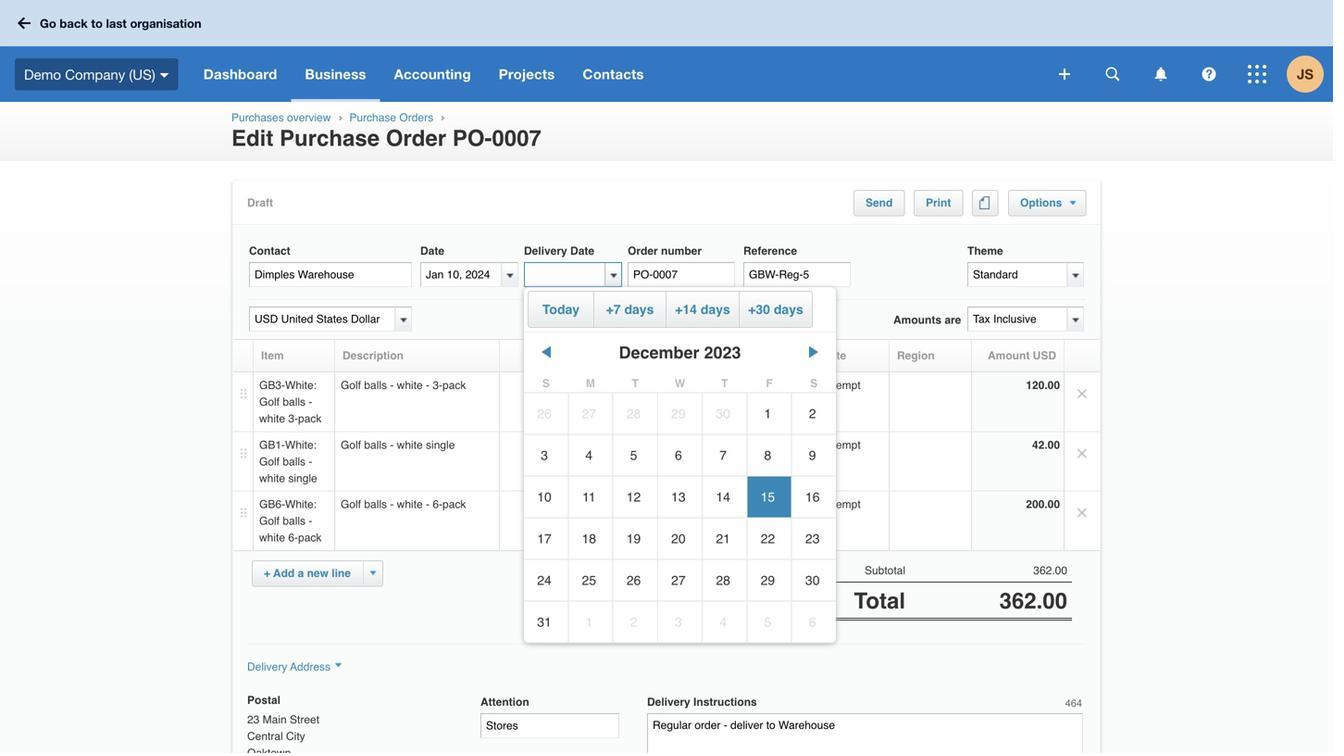 Task type: describe. For each thing, give the bounding box(es) containing it.
20.00
[[634, 498, 662, 511]]

golf down description
[[341, 379, 361, 392]]

29 for the leftmost 29 link
[[672, 406, 686, 421]]

delivery for delivery instructions
[[647, 696, 691, 709]]

golf balls - white - 6-pack
[[341, 498, 466, 511]]

2023
[[704, 343, 742, 362]]

unit price
[[607, 349, 659, 362]]

reference
[[744, 245, 798, 258]]

goods for 4.20
[[722, 455, 754, 468]]

1 horizontal spatial 1 link
[[748, 393, 789, 434]]

demo company (us) button
[[0, 46, 190, 102]]

+
[[264, 567, 270, 580]]

go back to last organisation
[[40, 16, 202, 30]]

balls up golf balls - white - 6-pack
[[364, 439, 387, 452]]

0 vertical spatial 4 link
[[569, 435, 610, 476]]

- inside gb1-white: golf balls - white single
[[309, 455, 312, 468]]

white inside "gb3-white: golf balls - white 3-pack"
[[259, 412, 285, 425]]

accounting
[[394, 66, 471, 82]]

options button
[[1021, 196, 1077, 209]]

po-
[[453, 126, 492, 151]]

address
[[290, 660, 331, 673]]

1 vertical spatial 3 link
[[658, 602, 699, 642]]

0 vertical spatial 30
[[716, 406, 731, 421]]

2 for right 2 'link'
[[809, 406, 817, 421]]

cost for 20.00
[[750, 498, 773, 511]]

cost for 12.00
[[750, 379, 773, 392]]

row containing 3
[[524, 434, 836, 476]]

1 horizontal spatial 6 link
[[793, 602, 833, 642]]

are
[[945, 314, 962, 327]]

0 vertical spatial 27 link
[[569, 393, 610, 434]]

postal 23 main street central city
[[247, 694, 320, 743]]

delivery for delivery date
[[524, 245, 568, 258]]

23 link
[[793, 518, 833, 559]]

js
[[1298, 66, 1314, 82]]

of for 20.00
[[776, 498, 785, 511]]

unit
[[607, 349, 629, 362]]

sold for 4.20
[[757, 455, 780, 468]]

28 for bottommost the 28 link
[[716, 573, 731, 588]]

14
[[716, 489, 731, 504]]

attention
[[481, 696, 530, 709]]

1 link inside 'row'
[[569, 602, 610, 642]]

15 link
[[748, 476, 789, 517]]

order number
[[628, 245, 702, 258]]

gb6-
[[259, 498, 285, 511]]

13
[[672, 489, 686, 504]]

gb6-white: golf balls - white 6-pack
[[259, 498, 322, 544]]

city
[[286, 730, 305, 743]]

pack down the golf balls - white single
[[443, 498, 466, 511]]

+14
[[675, 302, 697, 317]]

golf inside "gb3-white: golf balls - white 3-pack"
[[259, 396, 280, 408]]

row containing 10
[[524, 476, 836, 518]]

1 horizontal spatial 3-
[[433, 379, 443, 392]]

Select a currency text field
[[249, 307, 396, 332]]

0 horizontal spatial 3 link
[[524, 435, 565, 476]]

3 for the leftmost 3 "link"
[[541, 448, 548, 463]]

2 for the bottommost 2 'link'
[[630, 615, 638, 629]]

contact
[[249, 245, 291, 258]]

2 s from the left
[[811, 377, 818, 390]]

1 vertical spatial order
[[628, 245, 658, 258]]

tax for unit price
[[805, 349, 823, 362]]

25 link
[[569, 560, 610, 601]]

Contact text field
[[249, 262, 412, 287]]

15
[[761, 489, 776, 504]]

18 link
[[569, 518, 610, 559]]

pack inside "gb3-white: golf balls - white 3-pack"
[[298, 412, 322, 425]]

42.00
[[1033, 439, 1061, 452]]

16 link
[[793, 476, 833, 517]]

6 for rightmost 6 link
[[809, 615, 817, 629]]

11
[[583, 489, 596, 504]]

options
[[1021, 196, 1063, 209]]

days for +14 days
[[701, 302, 731, 317]]

usd
[[1033, 349, 1057, 362]]

1 horizontal spatial 27 link
[[658, 560, 699, 601]]

19 link
[[614, 518, 654, 559]]

of for 12.00
[[776, 379, 785, 392]]

svg image inside go back to last organisation link
[[18, 17, 31, 29]]

1 horizontal spatial 2 link
[[793, 393, 833, 434]]

business
[[305, 66, 366, 82]]

0 vertical spatial 6 link
[[658, 435, 699, 476]]

white down the golf balls - white single
[[397, 498, 423, 511]]

description
[[343, 349, 404, 362]]

delivery date
[[524, 245, 595, 258]]

send button
[[866, 196, 893, 209]]

500 for 12.00
[[722, 379, 740, 392]]

4 for topmost 4 link
[[586, 448, 593, 463]]

0 vertical spatial 26
[[537, 406, 552, 421]]

1 horizontal spatial 4 link
[[703, 602, 744, 642]]

Order number text field
[[628, 262, 735, 287]]

17 link
[[524, 518, 565, 559]]

120.00
[[1027, 379, 1061, 392]]

today button
[[543, 302, 580, 317]]

go back to last organisation link
[[11, 7, 213, 40]]

white inside gb1-white: golf balls - white single
[[259, 472, 285, 485]]

20 link
[[658, 518, 699, 559]]

demo
[[24, 66, 61, 82]]

1 vertical spatial 2 link
[[614, 602, 654, 642]]

31
[[537, 615, 552, 629]]

21
[[716, 531, 731, 546]]

16
[[806, 489, 820, 504]]

6- inside gb6-white: golf balls - white 6-pack
[[288, 531, 298, 544]]

balls down the golf balls - white single
[[364, 498, 387, 511]]

+14 days
[[675, 302, 731, 317]]

20
[[672, 531, 686, 546]]

29 for the rightmost 29 link
[[761, 573, 776, 588]]

362.00 for total
[[1000, 588, 1068, 614]]

Attention text field
[[481, 713, 620, 738]]

exempt for 12.00
[[823, 379, 861, 392]]

23 inside 'row'
[[806, 531, 820, 546]]

white inside gb6-white: golf balls - white 6-pack
[[259, 531, 285, 544]]

362.00 for subtotal
[[1034, 564, 1068, 577]]

12 link
[[614, 476, 654, 517]]

goods for 12.00
[[722, 396, 754, 408]]

28 for the left the 28 link
[[627, 406, 641, 421]]

gb1-white: golf balls - white single
[[259, 439, 317, 485]]

0 vertical spatial 6-
[[433, 498, 443, 511]]

a
[[298, 567, 304, 580]]

(0%) for 4.20
[[803, 455, 827, 468]]

subtotal
[[865, 564, 906, 577]]

tax for 12.00
[[803, 379, 820, 392]]

days for +30 days
[[774, 302, 804, 317]]

500 - cost of goods sold for 4.20
[[722, 439, 785, 468]]

0 vertical spatial purchase
[[350, 111, 397, 124]]

exempt for 20.00
[[823, 498, 861, 511]]

organisation
[[130, 16, 202, 30]]

instructions
[[694, 696, 757, 709]]

0 horizontal spatial 30 link
[[703, 393, 744, 434]]

single inside gb1-white: golf balls - white single
[[288, 472, 317, 485]]

price
[[632, 349, 659, 362]]

+7
[[606, 302, 621, 317]]

edit purchase order po-0007
[[232, 126, 542, 151]]

13 link
[[658, 476, 699, 517]]

new
[[307, 567, 329, 580]]

- inside gb6-white: golf balls - white 6-pack
[[309, 515, 312, 528]]

0 horizontal spatial 28 link
[[614, 393, 654, 434]]

balls inside gb6-white: golf balls - white 6-pack
[[283, 515, 306, 528]]

golf right gb6-white: golf balls - white 6-pack
[[341, 498, 361, 511]]

1 horizontal spatial 29 link
[[748, 560, 789, 601]]

gb3-
[[259, 379, 285, 392]]

2 t from the left
[[722, 377, 728, 390]]

18
[[582, 531, 597, 546]]

main
[[263, 713, 287, 726]]

1 vertical spatial 28 link
[[703, 560, 744, 601]]

0007
[[492, 126, 542, 151]]

back
[[60, 16, 88, 30]]

5 for the leftmost 5 link
[[630, 448, 638, 463]]

12
[[627, 489, 641, 504]]

white: for gb1-
[[285, 439, 317, 452]]

1 vertical spatial 26
[[627, 573, 641, 588]]

row containing 17
[[524, 518, 836, 559]]

pack up the golf balls - white single
[[443, 379, 466, 392]]

10.00 for 12.00
[[546, 379, 574, 392]]

tax exempt (0%) for 12.00
[[803, 379, 861, 408]]

amounts are
[[894, 314, 962, 327]]

11 link
[[569, 476, 610, 517]]

row containing 24
[[524, 559, 836, 601]]

+30
[[749, 302, 771, 317]]

send
[[866, 196, 893, 209]]

tax for 20.00
[[803, 498, 820, 511]]

print button
[[926, 196, 952, 209]]

postal
[[247, 694, 281, 707]]

10.00 for 20.00
[[546, 498, 574, 511]]

delivery instructions
[[647, 696, 757, 709]]

m
[[586, 377, 596, 390]]

business button
[[291, 46, 380, 102]]

30 inside 'row'
[[806, 573, 820, 588]]

amounts
[[894, 314, 942, 327]]

+ add a new line button
[[264, 567, 351, 580]]

white down description
[[397, 379, 423, 392]]



Task type: vqa. For each thing, say whether or not it's contained in the screenshot.
with
no



Task type: locate. For each thing, give the bounding box(es) containing it.
3-
[[433, 379, 443, 392], [288, 412, 298, 425]]

12.00
[[634, 379, 662, 392]]

3 for the bottommost 3 "link"
[[675, 615, 682, 629]]

1 horizontal spatial order
[[628, 245, 658, 258]]

1 vertical spatial 3
[[675, 615, 682, 629]]

purchase up edit purchase order po-0007
[[350, 111, 397, 124]]

4 link up instructions
[[703, 602, 744, 642]]

26
[[537, 406, 552, 421], [627, 573, 641, 588]]

1 vertical spatial svg image
[[1060, 69, 1071, 80]]

svg image
[[1249, 65, 1267, 83], [1106, 67, 1120, 81], [1156, 67, 1168, 81], [1203, 67, 1217, 81], [160, 73, 169, 78]]

1 horizontal spatial 26
[[627, 573, 641, 588]]

0 vertical spatial goods
[[722, 396, 754, 408]]

white up gb1-
[[259, 412, 285, 425]]

3 link down 20 link
[[658, 602, 699, 642]]

pack inside gb6-white: golf balls - white 6-pack
[[298, 531, 322, 544]]

white: inside gb1-white: golf balls - white single
[[285, 439, 317, 452]]

projects button
[[485, 46, 569, 102]]

(0%) for 12.00
[[803, 396, 827, 408]]

1 inside 'row'
[[586, 615, 593, 629]]

6- down the golf balls - white single
[[433, 498, 443, 511]]

add
[[273, 567, 295, 580]]

27 link down m
[[569, 393, 610, 434]]

row up 13
[[524, 434, 836, 476]]

27 down 20
[[672, 573, 686, 588]]

balls inside "gb3-white: golf balls - white 3-pack"
[[283, 396, 306, 408]]

5 link
[[614, 435, 654, 476], [748, 602, 789, 642]]

6 link
[[658, 435, 699, 476], [793, 602, 833, 642]]

21 link
[[703, 518, 744, 559]]

23 down 16
[[806, 531, 820, 546]]

3 row from the top
[[524, 518, 836, 559]]

6 link up 13
[[658, 435, 699, 476]]

sold
[[757, 396, 780, 408], [757, 455, 780, 468], [757, 515, 780, 528]]

+30 days button
[[749, 302, 804, 317]]

theme
[[968, 245, 1004, 258]]

banner
[[0, 0, 1334, 102]]

4 up 11
[[586, 448, 593, 463]]

quantity
[[526, 349, 571, 362]]

3 500 from the top
[[722, 498, 740, 511]]

f
[[766, 377, 773, 390]]

white up golf balls - white - 6-pack
[[397, 439, 423, 452]]

4 for the right 4 link
[[720, 615, 727, 629]]

0 vertical spatial 362.00
[[1034, 564, 1068, 577]]

2 horizontal spatial delivery
[[647, 696, 691, 709]]

0 vertical spatial 3 link
[[524, 435, 565, 476]]

banner containing dashboard
[[0, 0, 1334, 102]]

23 inside postal 23 main street central city
[[247, 713, 260, 726]]

4 row from the top
[[524, 559, 836, 601]]

goods down account
[[722, 396, 754, 408]]

500 - cost of goods sold for 12.00
[[722, 379, 785, 408]]

1 vertical spatial (0%)
[[803, 455, 827, 468]]

contacts
[[583, 66, 644, 82]]

svg image inside demo company (us) popup button
[[160, 73, 169, 78]]

1 horizontal spatial 26 link
[[614, 560, 654, 601]]

10.00 for 4.20
[[546, 439, 574, 452]]

1 vertical spatial single
[[288, 472, 317, 485]]

tax exempt (0%) down 9 link
[[803, 498, 861, 528]]

0 horizontal spatial 3-
[[288, 412, 298, 425]]

balls down gb3-
[[283, 396, 306, 408]]

purchase
[[350, 111, 397, 124], [280, 126, 380, 151]]

goods up 21
[[722, 515, 754, 528]]

0 vertical spatial delivery
[[524, 245, 568, 258]]

tax exempt (0%) for 4.20
[[803, 439, 861, 468]]

1 vertical spatial 500
[[722, 439, 740, 452]]

2
[[809, 406, 817, 421], [630, 615, 638, 629]]

0 horizontal spatial 29 link
[[658, 393, 699, 434]]

10.00 left 11
[[546, 498, 574, 511]]

26 link down the quantity
[[524, 393, 565, 434]]

1 vertical spatial 6
[[809, 615, 817, 629]]

0 vertical spatial exempt
[[823, 379, 861, 392]]

sold up 22
[[757, 515, 780, 528]]

pack up gb1-white: golf balls - white single
[[298, 412, 322, 425]]

2 500 - cost of goods sold from the top
[[722, 439, 785, 468]]

w
[[675, 377, 686, 390]]

0 horizontal spatial svg image
[[18, 17, 31, 29]]

3 sold from the top
[[757, 515, 780, 528]]

tax exempt (0%) up 16 link
[[803, 439, 861, 468]]

1 days from the left
[[625, 302, 654, 317]]

0 vertical spatial 26 link
[[524, 393, 565, 434]]

1 vertical spatial 23
[[247, 713, 260, 726]]

0 vertical spatial 1
[[765, 406, 772, 421]]

purchase orders link
[[350, 111, 434, 124]]

1 t from the left
[[632, 377, 639, 390]]

delivery address
[[247, 660, 331, 673]]

demo company (us)
[[24, 66, 155, 82]]

27 link down 20
[[658, 560, 699, 601]]

2 tax exempt (0%) from the top
[[803, 439, 861, 468]]

order down orders
[[386, 126, 447, 151]]

golf inside gb6-white: golf balls - white 6-pack
[[259, 515, 280, 528]]

1 vertical spatial 4 link
[[703, 602, 744, 642]]

1 vertical spatial 1
[[586, 615, 593, 629]]

white: inside gb6-white: golf balls - white 6-pack
[[285, 498, 317, 511]]

3 of from the top
[[776, 498, 785, 511]]

tax right 8 'link'
[[803, 439, 820, 452]]

of right 15
[[776, 498, 785, 511]]

1 date from the left
[[421, 245, 445, 258]]

22 link
[[748, 518, 789, 559]]

goods for 20.00
[[722, 515, 754, 528]]

1 vertical spatial 4
[[720, 615, 727, 629]]

+30 days
[[749, 302, 804, 317]]

1 vertical spatial purchase
[[280, 126, 380, 151]]

1 goods from the top
[[722, 396, 754, 408]]

0 horizontal spatial 6 link
[[658, 435, 699, 476]]

of right 8
[[776, 439, 785, 452]]

6 for the topmost 6 link
[[675, 448, 682, 463]]

goods left 8
[[722, 455, 754, 468]]

0 horizontal spatial order
[[386, 126, 447, 151]]

sold for 20.00
[[757, 515, 780, 528]]

tax up "23" link
[[803, 498, 820, 511]]

s down the quantity
[[543, 377, 550, 390]]

2 vertical spatial of
[[776, 498, 785, 511]]

tax exempt (0%)
[[803, 379, 861, 408], [803, 439, 861, 468], [803, 498, 861, 528]]

1 vertical spatial 10.00
[[546, 439, 574, 452]]

0 horizontal spatial 29
[[672, 406, 686, 421]]

- inside "gb3-white: golf balls - white 3-pack"
[[309, 396, 312, 408]]

1 vertical spatial 2
[[630, 615, 638, 629]]

exempt for 4.20
[[823, 439, 861, 452]]

3 white: from the top
[[285, 498, 317, 511]]

purchases overview link
[[232, 111, 331, 124]]

1 500 - cost of goods sold from the top
[[722, 379, 785, 408]]

days for +7 days
[[625, 302, 654, 317]]

1 horizontal spatial 2
[[809, 406, 817, 421]]

1 vertical spatial goods
[[722, 455, 754, 468]]

Date text field
[[421, 262, 502, 287]]

0 horizontal spatial s
[[543, 377, 550, 390]]

0 vertical spatial 5
[[630, 448, 638, 463]]

28 down "21" 'link' on the bottom
[[716, 573, 731, 588]]

Delivery Date text field
[[524, 262, 606, 287]]

3 exempt from the top
[[823, 498, 861, 511]]

1 vertical spatial 30
[[806, 573, 820, 588]]

2 up 9
[[809, 406, 817, 421]]

pack up + add a new line
[[298, 531, 322, 544]]

1 vertical spatial 6-
[[288, 531, 298, 544]]

(0%) down tax rate
[[803, 396, 827, 408]]

golf down gb3-
[[259, 396, 280, 408]]

december 2023 button
[[619, 343, 742, 362]]

t down 2023 at top right
[[722, 377, 728, 390]]

Theme text field
[[968, 262, 1068, 287]]

1 horizontal spatial 1
[[765, 406, 772, 421]]

projects
[[499, 66, 555, 82]]

0 horizontal spatial 1 link
[[569, 602, 610, 642]]

500 up 21
[[722, 498, 740, 511]]

purchase down overview
[[280, 126, 380, 151]]

print
[[926, 196, 952, 209]]

+ add a new line
[[264, 567, 351, 580]]

1 s from the left
[[543, 377, 550, 390]]

2 date from the left
[[571, 245, 595, 258]]

golf balls - white single
[[341, 439, 455, 452]]

white down gb6-
[[259, 531, 285, 544]]

0 vertical spatial 28 link
[[614, 393, 654, 434]]

sold for 12.00
[[757, 396, 780, 408]]

0 vertical spatial (0%)
[[803, 396, 827, 408]]

500 for 4.20
[[722, 439, 740, 452]]

delivery for delivery address
[[247, 660, 287, 673]]

today
[[543, 302, 580, 317]]

cost for 4.20
[[750, 439, 773, 452]]

1 cost from the top
[[750, 379, 773, 392]]

1 10.00 from the top
[[546, 379, 574, 392]]

3- inside "gb3-white: golf balls - white 3-pack"
[[288, 412, 298, 425]]

december 2023 grid
[[524, 333, 836, 643]]

edit
[[232, 126, 274, 151]]

5 row from the top
[[524, 601, 836, 643]]

1
[[765, 406, 772, 421], [586, 615, 593, 629]]

2 vertical spatial exempt
[[823, 498, 861, 511]]

white: inside "gb3-white: golf balls - white 3-pack"
[[285, 379, 317, 392]]

days right +7
[[625, 302, 654, 317]]

500 - cost of goods sold down account
[[722, 379, 785, 408]]

5 left 4.20 on the bottom left
[[630, 448, 638, 463]]

362.00
[[1034, 564, 1068, 577], [1000, 588, 1068, 614]]

500 for 20.00
[[722, 498, 740, 511]]

7 link
[[703, 435, 744, 476]]

1 horizontal spatial days
[[701, 302, 731, 317]]

0 vertical spatial 28
[[627, 406, 641, 421]]

0 horizontal spatial date
[[421, 245, 445, 258]]

1 of from the top
[[776, 379, 785, 392]]

row
[[524, 434, 836, 476], [524, 476, 836, 518], [524, 518, 836, 559], [524, 559, 836, 601], [524, 601, 836, 643]]

1 link down 25 link
[[569, 602, 610, 642]]

1 vertical spatial 27
[[672, 573, 686, 588]]

sold down f
[[757, 396, 780, 408]]

4 up instructions
[[720, 615, 727, 629]]

None text field
[[968, 307, 1068, 332]]

27
[[582, 406, 597, 421], [672, 573, 686, 588]]

row containing 31
[[524, 601, 836, 643]]

500 - cost of goods sold up 22
[[722, 498, 785, 528]]

dashboard link
[[190, 46, 291, 102]]

1 exempt from the top
[[823, 379, 861, 392]]

1 vertical spatial of
[[776, 439, 785, 452]]

10.00
[[546, 379, 574, 392], [546, 439, 574, 452], [546, 498, 574, 511]]

3- up gb1-white: golf balls - white single
[[288, 412, 298, 425]]

3 link up 10 in the left of the page
[[524, 435, 565, 476]]

total
[[854, 588, 906, 614]]

1 horizontal spatial s
[[811, 377, 818, 390]]

1 tax exempt (0%) from the top
[[803, 379, 861, 408]]

0 horizontal spatial 27
[[582, 406, 597, 421]]

0 horizontal spatial 6-
[[288, 531, 298, 544]]

2 goods from the top
[[722, 455, 754, 468]]

6 link left total
[[793, 602, 833, 642]]

1 horizontal spatial 6
[[809, 615, 817, 629]]

0 horizontal spatial single
[[288, 472, 317, 485]]

of for 4.20
[[776, 439, 785, 452]]

1 down 25 link
[[586, 615, 593, 629]]

1 horizontal spatial delivery
[[524, 245, 568, 258]]

tax exempt (0%) for 20.00
[[803, 498, 861, 528]]

5 down 22 link
[[765, 615, 772, 629]]

2 (0%) from the top
[[803, 455, 827, 468]]

balls down description
[[364, 379, 387, 392]]

28 link down 12.00
[[614, 393, 654, 434]]

s
[[543, 377, 550, 390], [811, 377, 818, 390]]

3 cost from the top
[[750, 498, 773, 511]]

10.00 left m
[[546, 379, 574, 392]]

2 vertical spatial goods
[[722, 515, 754, 528]]

1 horizontal spatial 3
[[675, 615, 682, 629]]

(us)
[[129, 66, 155, 82]]

1 row from the top
[[524, 434, 836, 476]]

1 horizontal spatial 29
[[761, 573, 776, 588]]

1 vertical spatial exempt
[[823, 439, 861, 452]]

balls down gb6-
[[283, 515, 306, 528]]

goods
[[722, 396, 754, 408], [722, 455, 754, 468], [722, 515, 754, 528]]

t
[[632, 377, 639, 390], [722, 377, 728, 390]]

0 vertical spatial single
[[426, 439, 455, 452]]

2 sold from the top
[[757, 455, 780, 468]]

golf down gb6-
[[259, 515, 280, 528]]

0 vertical spatial 23
[[806, 531, 820, 546]]

date up date text field
[[421, 245, 445, 258]]

22
[[761, 531, 776, 546]]

1 vertical spatial 5 link
[[748, 602, 789, 642]]

draft
[[247, 196, 273, 209]]

delivery address button
[[247, 660, 342, 673]]

1 vertical spatial tax exempt (0%)
[[803, 439, 861, 468]]

24 link
[[524, 560, 565, 601]]

tax rate
[[805, 349, 847, 362]]

0 vertical spatial 2 link
[[793, 393, 833, 434]]

2 cost from the top
[[750, 439, 773, 452]]

0 vertical spatial svg image
[[18, 17, 31, 29]]

balls inside gb1-white: golf balls - white single
[[283, 455, 306, 468]]

9
[[809, 448, 817, 463]]

s down tax rate
[[811, 377, 818, 390]]

2 vertical spatial tax exempt (0%)
[[803, 498, 861, 528]]

1 500 from the top
[[722, 379, 740, 392]]

3 down 20 link
[[675, 615, 682, 629]]

3 up 10 in the left of the page
[[541, 448, 548, 463]]

rate
[[826, 349, 847, 362]]

0 vertical spatial of
[[776, 379, 785, 392]]

contacts button
[[569, 46, 658, 102]]

row down 20
[[524, 559, 836, 601]]

30 link up 7 link
[[703, 393, 744, 434]]

28 link down "21" 'link' on the bottom
[[703, 560, 744, 601]]

2 10.00 from the top
[[546, 439, 574, 452]]

purchases
[[232, 111, 284, 124]]

golf
[[341, 379, 361, 392], [259, 396, 280, 408], [341, 439, 361, 452], [259, 455, 280, 468], [341, 498, 361, 511], [259, 515, 280, 528]]

26 link down 19
[[614, 560, 654, 601]]

29 inside 'row'
[[761, 573, 776, 588]]

1 horizontal spatial 27
[[672, 573, 686, 588]]

overview
[[287, 111, 331, 124]]

Delivery Instructions text field
[[647, 713, 1084, 753]]

number
[[661, 245, 702, 258]]

2 500 from the top
[[722, 439, 740, 452]]

3 (0%) from the top
[[803, 515, 827, 528]]

pack
[[443, 379, 466, 392], [298, 412, 322, 425], [443, 498, 466, 511], [298, 531, 322, 544]]

last
[[106, 16, 127, 30]]

29 link down 22 link
[[748, 560, 789, 601]]

0 horizontal spatial 2 link
[[614, 602, 654, 642]]

1 vertical spatial 6 link
[[793, 602, 833, 642]]

1 vertical spatial 29
[[761, 573, 776, 588]]

svg image
[[18, 17, 31, 29], [1060, 69, 1071, 80]]

30 down "23" link
[[806, 573, 820, 588]]

golf balls - white - 3-pack
[[341, 379, 466, 392]]

10.00 up 10 in the left of the page
[[546, 439, 574, 452]]

to
[[91, 16, 103, 30]]

3 tax exempt (0%) from the top
[[803, 498, 861, 528]]

31 link
[[524, 602, 565, 642]]

1 vertical spatial 29 link
[[748, 560, 789, 601]]

1 (0%) from the top
[[803, 396, 827, 408]]

1 sold from the top
[[757, 396, 780, 408]]

2 vertical spatial white:
[[285, 498, 317, 511]]

17
[[537, 531, 552, 546]]

0 horizontal spatial days
[[625, 302, 654, 317]]

-
[[390, 379, 394, 392], [426, 379, 430, 392], [743, 379, 747, 392], [309, 396, 312, 408], [390, 439, 394, 452], [743, 439, 747, 452], [309, 455, 312, 468], [390, 498, 394, 511], [426, 498, 430, 511], [743, 498, 747, 511], [309, 515, 312, 528]]

1 white: from the top
[[285, 379, 317, 392]]

29 link down the w
[[658, 393, 699, 434]]

23
[[806, 531, 820, 546], [247, 713, 260, 726]]

row up 20
[[524, 476, 836, 518]]

delivery up the delivery date 'text box'
[[524, 245, 568, 258]]

2 vertical spatial (0%)
[[803, 515, 827, 528]]

1 horizontal spatial 5
[[765, 615, 772, 629]]

1 horizontal spatial 6-
[[433, 498, 443, 511]]

0 vertical spatial 500 - cost of goods sold
[[722, 379, 785, 408]]

1 horizontal spatial 30 link
[[793, 560, 833, 601]]

2 down 19 link
[[630, 615, 638, 629]]

of
[[776, 379, 785, 392], [776, 439, 785, 452], [776, 498, 785, 511]]

white up gb6-
[[259, 472, 285, 485]]

1 down f
[[765, 406, 772, 421]]

cost
[[750, 379, 773, 392], [750, 439, 773, 452], [750, 498, 773, 511]]

order left 'number'
[[628, 245, 658, 258]]

0 vertical spatial 10.00
[[546, 379, 574, 392]]

tax for 4.20
[[803, 439, 820, 452]]

9 link
[[793, 435, 833, 476]]

3 10.00 from the top
[[546, 498, 574, 511]]

golf right gb1-white: golf balls - white single
[[341, 439, 361, 452]]

2 link up 9 link
[[793, 393, 833, 434]]

disc
[[674, 349, 698, 362]]

delivery left instructions
[[647, 696, 691, 709]]

3 days from the left
[[774, 302, 804, 317]]

2 of from the top
[[776, 439, 785, 452]]

3- up the golf balls - white single
[[433, 379, 443, 392]]

0 vertical spatial 3-
[[433, 379, 443, 392]]

4.20
[[641, 439, 662, 452]]

1 horizontal spatial 30
[[806, 573, 820, 588]]

3 500 - cost of goods sold from the top
[[722, 498, 785, 528]]

2 exempt from the top
[[823, 439, 861, 452]]

3 goods from the top
[[722, 515, 754, 528]]

5 for the bottommost 5 link
[[765, 615, 772, 629]]

tax down tax rate
[[803, 379, 820, 392]]

5
[[630, 448, 638, 463], [765, 615, 772, 629]]

464
[[1066, 698, 1083, 709]]

gb1-
[[259, 439, 285, 452]]

500 left 8
[[722, 439, 740, 452]]

(0%) up 16 link
[[803, 455, 827, 468]]

4
[[586, 448, 593, 463], [720, 615, 727, 629]]

1 horizontal spatial svg image
[[1060, 69, 1071, 80]]

2 row from the top
[[524, 476, 836, 518]]

white: up gb1-
[[285, 379, 317, 392]]

0 horizontal spatial 30
[[716, 406, 731, 421]]

23 up central in the bottom left of the page
[[247, 713, 260, 726]]

0 vertical spatial 500
[[722, 379, 740, 392]]

2 vertical spatial cost
[[750, 498, 773, 511]]

cost right 7 link
[[750, 439, 773, 452]]

26 down 19
[[627, 573, 641, 588]]

single up gb6-white: golf balls - white 6-pack
[[288, 472, 317, 485]]

0 horizontal spatial 5
[[630, 448, 638, 463]]

days right +30 on the top of the page
[[774, 302, 804, 317]]

row up delivery instructions
[[524, 601, 836, 643]]

exempt down rate
[[823, 379, 861, 392]]

of right f
[[776, 379, 785, 392]]

central
[[247, 730, 283, 743]]

golf down gb1-
[[259, 455, 280, 468]]

1 for the rightmost "1" "link"
[[765, 406, 772, 421]]

2 link
[[793, 393, 833, 434], [614, 602, 654, 642]]

Reference text field
[[744, 262, 851, 287]]

0 horizontal spatial 5 link
[[614, 435, 654, 476]]

0 horizontal spatial t
[[632, 377, 639, 390]]

item
[[261, 349, 284, 362]]

cost down account
[[750, 379, 773, 392]]

balls
[[364, 379, 387, 392], [283, 396, 306, 408], [364, 439, 387, 452], [283, 455, 306, 468], [364, 498, 387, 511], [283, 515, 306, 528]]

28 down 12.00
[[627, 406, 641, 421]]

(0%) for 20.00
[[803, 515, 827, 528]]

balls down gb1-
[[283, 455, 306, 468]]

0 horizontal spatial 1
[[586, 615, 593, 629]]

30 link down "23" link
[[793, 560, 833, 601]]

golf inside gb1-white: golf balls - white single
[[259, 455, 280, 468]]

+7 days
[[606, 302, 654, 317]]

0 horizontal spatial 2
[[630, 615, 638, 629]]

4 link
[[569, 435, 610, 476], [703, 602, 744, 642]]

30 link inside 'row'
[[793, 560, 833, 601]]

white: down "gb3-white: golf balls - white 3-pack"
[[285, 439, 317, 452]]

500 - cost of goods sold for 20.00
[[722, 498, 785, 528]]

tax exempt (0%) down rate
[[803, 379, 861, 408]]

2 days from the left
[[701, 302, 731, 317]]

1 link down f
[[748, 393, 789, 434]]

1 vertical spatial 362.00
[[1000, 588, 1068, 614]]

2 white: from the top
[[285, 439, 317, 452]]

white: for gb6-
[[285, 498, 317, 511]]

1 vertical spatial 26 link
[[614, 560, 654, 601]]

0 vertical spatial 30 link
[[703, 393, 744, 434]]

white: for gb3-
[[285, 379, 317, 392]]

200.00
[[1027, 498, 1061, 511]]

1 for "1" "link" inside 'row'
[[586, 615, 593, 629]]

orders
[[400, 111, 434, 124]]

disc %
[[674, 349, 711, 362]]



